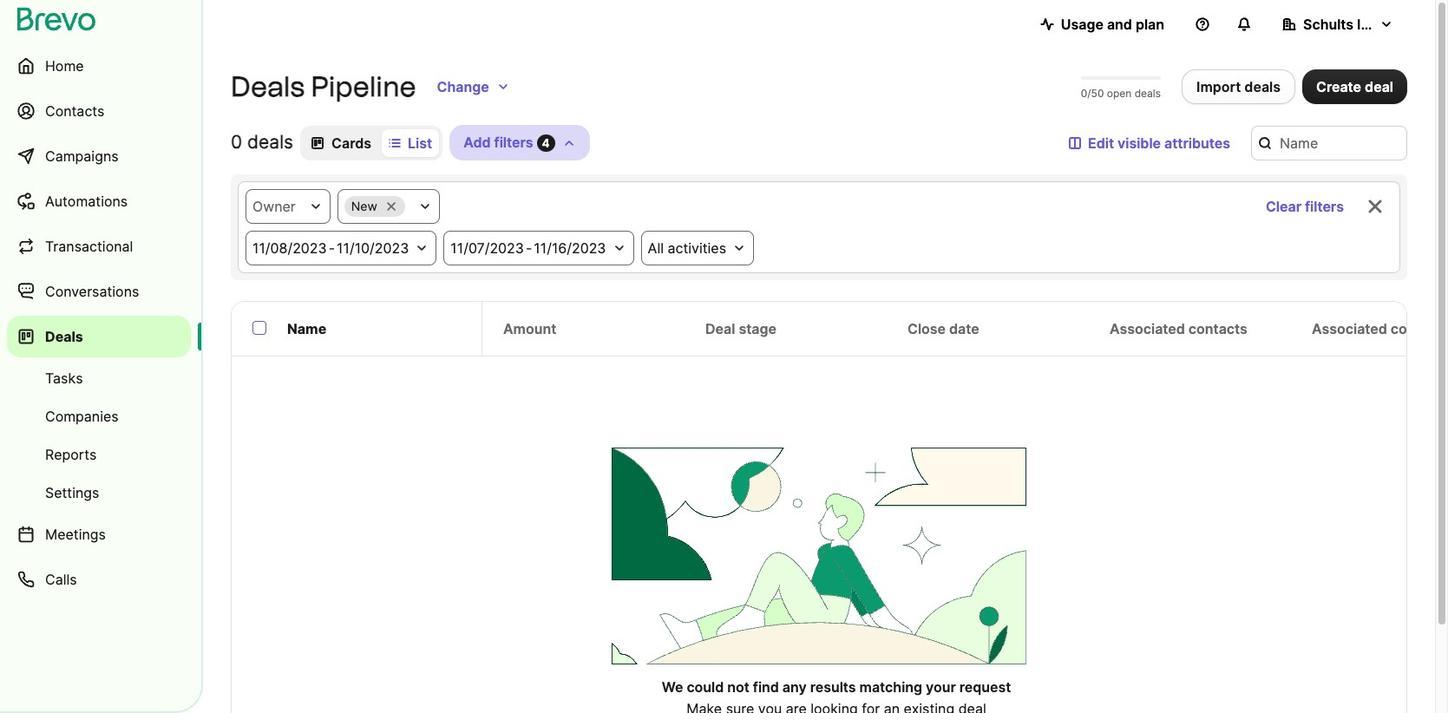 Task type: locate. For each thing, give the bounding box(es) containing it.
schults
[[1304, 16, 1354, 33]]

1 - from the left
[[329, 240, 335, 257]]

filters inside the clear filters button
[[1305, 198, 1344, 215]]

0 horizontal spatial deals
[[45, 328, 83, 345]]

attributes
[[1165, 134, 1231, 151]]

clear filters button
[[1252, 189, 1358, 224]]

deals right the open
[[1135, 87, 1161, 100]]

create
[[1317, 78, 1362, 95]]

deals right import
[[1245, 78, 1281, 95]]

all
[[648, 240, 664, 257]]

deal
[[1365, 78, 1394, 95]]

home
[[45, 57, 84, 75]]

campaigns
[[45, 148, 119, 165]]

associated contacts
[[1110, 320, 1248, 338]]

new
[[351, 199, 377, 214]]

associated
[[1110, 320, 1185, 338], [1312, 320, 1388, 338]]

deals inside button
[[1245, 78, 1281, 95]]

date
[[950, 320, 980, 338]]

amount
[[503, 320, 557, 338]]

conversations link
[[7, 271, 191, 312]]

1 vertical spatial filters
[[1305, 198, 1344, 215]]

associated left "contacts"
[[1110, 320, 1185, 338]]

list button
[[382, 129, 439, 157]]

calls
[[45, 571, 77, 588]]

0 horizontal spatial deals
[[247, 131, 293, 153]]

1 associated from the left
[[1110, 320, 1185, 338]]

new button
[[337, 189, 440, 224]]

0 horizontal spatial -
[[329, 240, 335, 257]]

filters left 4 at the left top of page
[[494, 134, 533, 151]]

4
[[542, 136, 550, 150]]

associated for associated compani
[[1312, 320, 1388, 338]]

1 horizontal spatial deals
[[1135, 87, 1161, 100]]

plan
[[1136, 16, 1165, 33]]

- left 11/10/2023
[[329, 240, 335, 257]]

name
[[287, 320, 327, 338]]

11/08/2023
[[253, 240, 327, 257]]

filters right clear
[[1305, 198, 1344, 215]]

transactional link
[[7, 226, 191, 267]]

11/10/2023
[[337, 240, 409, 257]]

0 deals
[[231, 131, 293, 153]]

progress bar
[[1081, 76, 1161, 80]]

0 horizontal spatial associated
[[1110, 320, 1185, 338]]

11/08/2023 - 11/10/2023
[[253, 240, 409, 257]]

deals
[[1245, 78, 1281, 95], [1135, 87, 1161, 100], [247, 131, 293, 153]]

deals for deals pipeline
[[231, 70, 305, 103]]

contacts
[[45, 102, 104, 120]]

2 associated from the left
[[1312, 320, 1388, 338]]

deal
[[706, 320, 736, 338]]

1 horizontal spatial deals
[[231, 70, 305, 103]]

tasks link
[[7, 361, 191, 396]]

any
[[783, 678, 807, 696]]

Name search field
[[1252, 125, 1408, 160]]

11/07/2023 - 11/16/2023
[[451, 240, 606, 257]]

calls link
[[7, 559, 191, 601]]

close
[[908, 320, 946, 338]]

results
[[810, 678, 856, 696]]

cards button
[[304, 129, 378, 157]]

1 horizontal spatial -
[[526, 240, 532, 257]]

- for 11/08/2023
[[329, 240, 335, 257]]

1 horizontal spatial associated
[[1312, 320, 1388, 338]]

activities
[[668, 240, 726, 257]]

filters for add
[[494, 134, 533, 151]]

we could not find any results matching your request
[[662, 678, 1011, 696]]

clear
[[1266, 198, 1302, 215]]

- left 11/16/2023
[[526, 240, 532, 257]]

deals up tasks
[[45, 328, 83, 345]]

home link
[[7, 45, 191, 87]]

associated left compani
[[1312, 320, 1388, 338]]

transactional
[[45, 238, 133, 255]]

0 vertical spatial deals
[[231, 70, 305, 103]]

change
[[437, 78, 489, 95]]

0 horizontal spatial filters
[[494, 134, 533, 151]]

deals
[[231, 70, 305, 103], [45, 328, 83, 345]]

1 horizontal spatial filters
[[1305, 198, 1344, 215]]

import deals button
[[1182, 69, 1296, 104]]

2 - from the left
[[526, 240, 532, 257]]

filters
[[494, 134, 533, 151], [1305, 198, 1344, 215]]

0 vertical spatial filters
[[494, 134, 533, 151]]

add filters 4
[[464, 134, 550, 151]]

settings link
[[7, 476, 191, 510]]

deals up 0 deals
[[231, 70, 305, 103]]

2 horizontal spatial deals
[[1245, 78, 1281, 95]]

deals right 0
[[247, 131, 293, 153]]

add
[[464, 134, 491, 151]]

deals for 0 deals
[[247, 131, 293, 153]]

schults inc button
[[1269, 7, 1408, 42]]

import
[[1197, 78, 1241, 95]]

conversations
[[45, 283, 139, 300]]

1 vertical spatial deals
[[45, 328, 83, 345]]



Task type: describe. For each thing, give the bounding box(es) containing it.
settings
[[45, 484, 99, 502]]

deals pipeline
[[231, 70, 416, 103]]

could
[[687, 678, 724, 696]]

deals link
[[7, 316, 191, 358]]

compani
[[1391, 320, 1449, 338]]

list
[[408, 134, 432, 151]]

change button
[[423, 69, 524, 104]]

usage
[[1061, 16, 1104, 33]]

edit
[[1088, 134, 1114, 151]]

create deal button
[[1303, 69, 1408, 104]]

open
[[1107, 87, 1132, 100]]

companies
[[45, 408, 119, 425]]

not
[[728, 678, 750, 696]]

close date
[[908, 320, 980, 338]]

reports link
[[7, 437, 191, 472]]

automations
[[45, 193, 128, 210]]

- for 11/07/2023
[[526, 240, 532, 257]]

deals for deals
[[45, 328, 83, 345]]

usage and plan
[[1061, 16, 1165, 33]]

associated for associated contacts
[[1110, 320, 1185, 338]]

0/50 open deals
[[1081, 87, 1161, 100]]

create deal
[[1317, 78, 1394, 95]]

all activities button
[[641, 231, 754, 266]]

all activities
[[648, 240, 726, 257]]

reports
[[45, 446, 97, 463]]

request
[[960, 678, 1011, 696]]

11/07/2023
[[451, 240, 524, 257]]

schults inc
[[1304, 16, 1378, 33]]

0
[[231, 131, 242, 153]]

usage and plan button
[[1026, 7, 1179, 42]]

tasks
[[45, 370, 83, 387]]

owner
[[253, 198, 296, 215]]

we
[[662, 678, 683, 696]]

companies link
[[7, 399, 191, 434]]

campaigns link
[[7, 135, 191, 177]]

deal stage
[[706, 320, 777, 338]]

edit visible attributes button
[[1055, 125, 1245, 160]]

visible
[[1118, 134, 1161, 151]]

stage
[[739, 320, 777, 338]]

associated compani
[[1312, 320, 1449, 338]]

contacts link
[[7, 90, 191, 132]]

0/50
[[1081, 87, 1104, 100]]

owner button
[[246, 189, 331, 224]]

contacts
[[1189, 320, 1248, 338]]

pipeline
[[311, 70, 416, 103]]

cards
[[332, 134, 372, 151]]

11/16/2023
[[534, 240, 606, 257]]

your
[[926, 678, 956, 696]]

edit visible attributes
[[1088, 134, 1231, 151]]

deals for import deals
[[1245, 78, 1281, 95]]

meetings link
[[7, 514, 191, 555]]

find
[[753, 678, 779, 696]]

automations link
[[7, 181, 191, 222]]

meetings
[[45, 526, 106, 543]]

and
[[1107, 16, 1133, 33]]

matching
[[860, 678, 923, 696]]

clear filters
[[1266, 198, 1344, 215]]

import deals
[[1197, 78, 1281, 95]]

filters for clear
[[1305, 198, 1344, 215]]



Task type: vqa. For each thing, say whether or not it's contained in the screenshot.
Robinson
no



